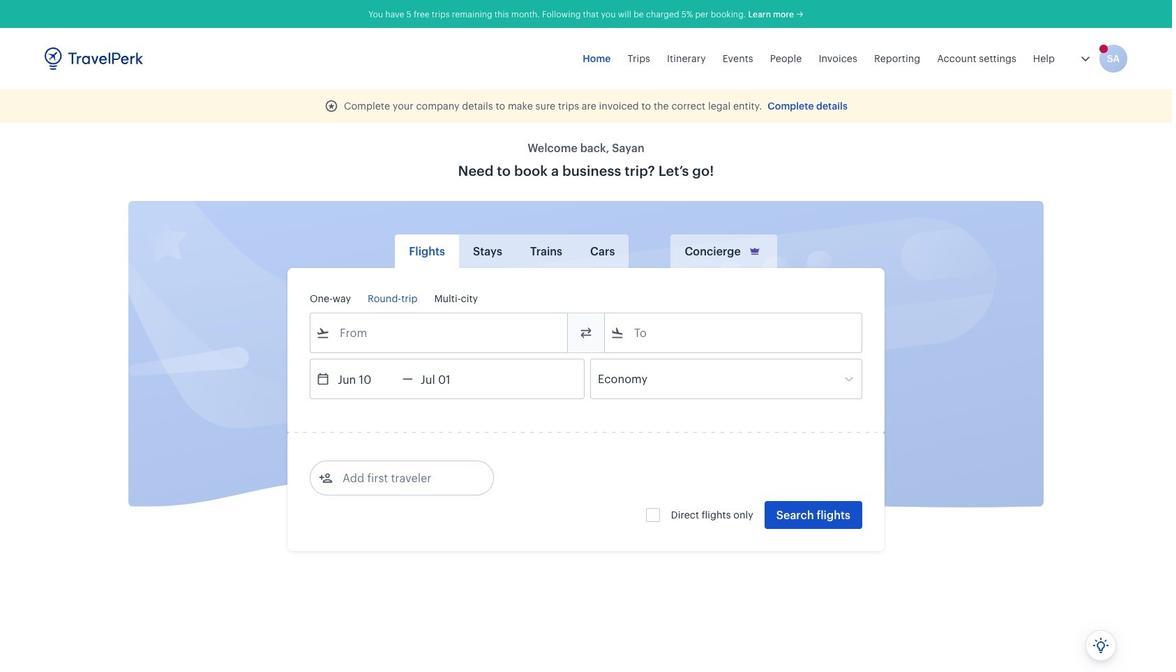 Task type: locate. For each thing, give the bounding box(es) containing it.
Add first traveler search field
[[333, 467, 478, 489]]

Return text field
[[413, 359, 486, 399]]

Depart text field
[[330, 359, 403, 399]]

From search field
[[330, 322, 549, 344]]



Task type: describe. For each thing, give the bounding box(es) containing it.
To search field
[[625, 322, 844, 344]]



